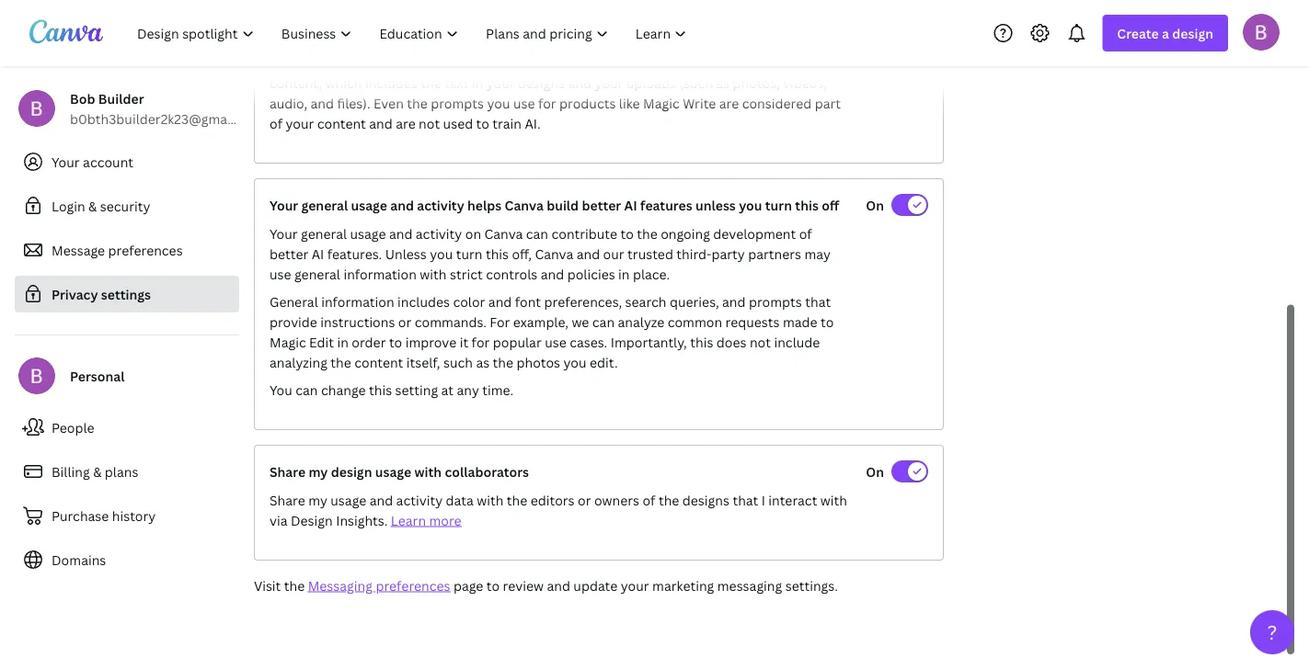 Task type: describe. For each thing, give the bounding box(es) containing it.
will
[[688, 54, 710, 71]]

place.
[[633, 265, 670, 283]]

& for login
[[88, 197, 97, 215]]

bob
[[70, 90, 95, 107]]

magic inside general information includes color and font preferences, search queries, and prompts that provide instructions or commands. for example, we can analyze common requests made to magic edit in order to improve it for popular use cases. importantly, this does not include analyzing the content itself, such as the photos you edit.
[[270, 333, 306, 351]]

general information includes color and font preferences, search queries, and prompts that provide instructions or commands. for example, we can analyze common requests made to magic edit in order to improve it for popular use cases. importantly, this does not include analyzing the content itself, such as the photos you edit.
[[270, 293, 834, 371]]

our inside your general usage and activity on canva can contribute to the ongoing development of better ai features. unless you turn this off, canva and our trusted third-party partners may use general information with strict controls and policies in place.
[[603, 245, 624, 263]]

login & security link
[[15, 188, 239, 224]]

security
[[100, 197, 150, 215]]

you up which
[[314, 54, 337, 71]]

to inside unless you turn this on, canva and our trusted third-party partners will not train ai using your content, which includes the text in your designs and your uploads (such as photos, videos, audio, and files). even the prompts you use for products like magic write are considered part of your content and are not used to train ai.
[[476, 115, 489, 132]]

made
[[783, 313, 818, 331]]

and inside share my usage and activity data with the editors or owners of the designs that i interact with via design insights.
[[370, 492, 393, 509]]

to right order
[[389, 333, 402, 351]]

? button
[[1250, 611, 1294, 655]]

with right the interact
[[820, 492, 847, 509]]

your right text
[[486, 74, 515, 92]]

0 vertical spatial are
[[719, 94, 739, 112]]

1 horizontal spatial ai
[[624, 196, 637, 214]]

create
[[1117, 24, 1159, 42]]

files).
[[337, 94, 370, 112]]

ongoing
[[661, 225, 710, 242]]

message preferences link
[[15, 232, 239, 269]]

page
[[454, 577, 483, 595]]

that inside general information includes color and font preferences, search queries, and prompts that provide instructions or commands. for example, we can analyze common requests made to magic edit in order to improve it for popular use cases. importantly, this does not include analyzing the content itself, such as the photos you edit.
[[805, 293, 831, 310]]

you inside your general usage and activity on canva can contribute to the ongoing development of better ai features. unless you turn this off, canva and our trusted third-party partners may use general information with strict controls and policies in place.
[[430, 245, 453, 263]]

of inside unless you turn this on, canva and our trusted third-party partners will not train ai using your content, which includes the text in your designs and your uploads (such as photos, videos, audio, and files). even the prompts you use for products like magic write are considered part of your content and are not used to train ai.
[[270, 115, 282, 132]]

your general usage and activity on canva can contribute to the ongoing development of better ai features. unless you turn this off, canva and our trusted third-party partners may use general information with strict controls and policies in place.
[[270, 225, 831, 283]]

unless inside your general usage and activity on canva can contribute to the ongoing development of better ai features. unless you turn this off, canva and our trusted third-party partners may use general information with strict controls and policies in place.
[[385, 245, 427, 263]]

your account
[[52, 153, 133, 171]]

learn
[[391, 512, 426, 529]]

settings
[[101, 286, 151, 303]]

activity for helps
[[417, 196, 464, 214]]

analyzing
[[270, 354, 327, 371]]

partners inside unless you turn this on, canva and our trusted third-party partners will not train ai using your content, which includes the text in your designs and your uploads (such as photos, videos, audio, and files). even the prompts you use for products like magic write are considered part of your content and are not used to train ai.
[[632, 54, 685, 71]]

our inside unless you turn this on, canva and our trusted third-party partners will not train ai using your content, which includes the text in your designs and your uploads (such as photos, videos, audio, and files). even the prompts you use for products like magic write are considered part of your content and are not used to train ai.
[[487, 54, 508, 71]]

cases.
[[570, 333, 607, 351]]

b0bth3builder2k23@gmail.com
[[70, 110, 265, 127]]

canva right off,
[[535, 245, 573, 263]]

1 vertical spatial train
[[493, 115, 522, 132]]

domains
[[52, 552, 106, 569]]

canva left build
[[505, 196, 544, 214]]

personal
[[70, 368, 125, 385]]

domains link
[[15, 542, 239, 579]]

0 vertical spatial train
[[737, 54, 766, 71]]

analyze
[[618, 313, 664, 331]]

the right even at left top
[[407, 94, 428, 112]]

share my usage and activity data with the editors or owners of the designs that i interact with via design insights.
[[270, 492, 847, 529]]

your up like
[[595, 74, 623, 92]]

0 horizontal spatial can
[[296, 381, 318, 399]]

content,
[[270, 74, 322, 92]]

owners
[[594, 492, 639, 509]]

designs inside unless you turn this on, canva and our trusted third-party partners will not train ai using your content, which includes the text in your designs and your uploads (such as photos, videos, audio, and files). even the prompts you use for products like magic write are considered part of your content and are not used to train ai.
[[518, 74, 565, 92]]

does
[[717, 333, 747, 351]]

review
[[503, 577, 544, 595]]

color
[[453, 293, 485, 310]]

unless
[[696, 196, 736, 214]]

login & security
[[52, 197, 150, 215]]

any
[[457, 381, 479, 399]]

features
[[640, 196, 692, 214]]

the right owners
[[659, 492, 679, 509]]

can inside your general usage and activity on canva can contribute to the ongoing development of better ai features. unless you turn this off, canva and our trusted third-party partners may use general information with strict controls and policies in place.
[[526, 225, 548, 242]]

create a design button
[[1102, 15, 1228, 52]]

text
[[444, 74, 469, 92]]

unless inside unless you turn this on, canva and our trusted third-party partners will not train ai using your content, which includes the text in your designs and your uploads (such as photos, videos, audio, and files). even the prompts you use for products like magic write are considered part of your content and are not used to train ai.
[[270, 54, 311, 71]]

you up development
[[739, 196, 762, 214]]

billing
[[52, 463, 90, 481]]

general for your general usage and activity helps canva build better ai features unless you turn this off
[[301, 196, 348, 214]]

bob builder b0bth3builder2k23@gmail.com
[[70, 90, 265, 127]]

the up change
[[331, 354, 351, 371]]

includes inside general information includes color and font preferences, search queries, and prompts that provide instructions or commands. for example, we can analyze common requests made to magic edit in order to improve it for popular use cases. importantly, this does not include analyzing the content itself, such as the photos you edit.
[[398, 293, 450, 310]]

setting
[[395, 381, 438, 399]]

0 horizontal spatial are
[[396, 115, 416, 132]]

order
[[352, 333, 386, 351]]

importantly,
[[611, 333, 687, 351]]

1 horizontal spatial better
[[582, 196, 621, 214]]

includes inside unless you turn this on, canva and our trusted third-party partners will not train ai using your content, which includes the text in your designs and your uploads (such as photos, videos, audio, and files). even the prompts you use for products like magic write are considered part of your content and are not used to train ai.
[[365, 74, 417, 92]]

for
[[490, 313, 510, 331]]

queries,
[[670, 293, 719, 310]]

learn more link
[[391, 512, 462, 529]]

messaging preferences link
[[308, 577, 450, 595]]

design for my
[[331, 463, 372, 481]]

with up the learn more link
[[414, 463, 442, 481]]

considered
[[742, 94, 812, 112]]

privacy
[[52, 286, 98, 303]]

and right review
[[547, 577, 570, 595]]

for inside general information includes color and font preferences, search queries, and prompts that provide instructions or commands. for example, we can analyze common requests made to magic edit in order to improve it for popular use cases. importantly, this does not include analyzing the content itself, such as the photos you edit.
[[472, 333, 490, 351]]

better inside your general usage and activity on canva can contribute to the ongoing development of better ai features. unless you turn this off, canva and our trusted third-party partners may use general information with strict controls and policies in place.
[[270, 245, 308, 263]]

search
[[625, 293, 667, 310]]

use inside unless you turn this on, canva and our trusted third-party partners will not train ai using your content, which includes the text in your designs and your uploads (such as photos, videos, audio, and files). even the prompts you use for products like magic write are considered part of your content and are not used to train ai.
[[513, 94, 535, 112]]

settings.
[[785, 577, 838, 595]]

i
[[761, 492, 765, 509]]

trusted inside your general usage and activity on canva can contribute to the ongoing development of better ai features. unless you turn this off, canva and our trusted third-party partners may use general information with strict controls and policies in place.
[[628, 245, 673, 263]]

used
[[443, 115, 473, 132]]

usage for data
[[331, 492, 366, 509]]

activity for data
[[396, 492, 443, 509]]

with down collaborators
[[477, 492, 504, 509]]

people link
[[15, 409, 239, 446]]

0 horizontal spatial preferences
[[108, 241, 183, 259]]

prompts inside general information includes color and font preferences, search queries, and prompts that provide instructions or commands. for example, we can analyze common requests made to magic edit in order to improve it for popular use cases. importantly, this does not include analyzing the content itself, such as the photos you edit.
[[749, 293, 802, 310]]

and left on
[[389, 225, 413, 242]]

this left off
[[795, 196, 819, 214]]

this inside unless you turn this on, canva and our trusted third-party partners will not train ai using your content, which includes the text in your designs and your uploads (such as photos, videos, audio, and files). even the prompts you use for products like magic write are considered part of your content and are not used to train ai.
[[370, 54, 393, 71]]

font
[[515, 293, 541, 310]]

we
[[572, 313, 589, 331]]

as inside general information includes color and font preferences, search queries, and prompts that provide instructions or commands. for example, we can analyze common requests made to magic edit in order to improve it for popular use cases. importantly, this does not include analyzing the content itself, such as the photos you edit.
[[476, 354, 490, 371]]

third- inside unless you turn this on, canva and our trusted third-party partners will not train ai using your content, which includes the text in your designs and your uploads (such as photos, videos, audio, and files). even the prompts you use for products like magic write are considered part of your content and are not used to train ai.
[[560, 54, 595, 71]]

and up text
[[460, 54, 484, 71]]

1 horizontal spatial not
[[713, 54, 734, 71]]

contribute
[[551, 225, 617, 242]]

interact
[[768, 492, 817, 509]]

design
[[291, 512, 333, 529]]

time.
[[482, 381, 513, 399]]

products
[[559, 94, 616, 112]]

videos,
[[783, 74, 827, 92]]

the left editors
[[507, 492, 527, 509]]

purchase history
[[52, 507, 156, 525]]

canva up off,
[[484, 225, 523, 242]]

2 vertical spatial general
[[294, 265, 340, 283]]

change
[[321, 381, 366, 399]]

on for share my design usage with collaborators
[[866, 463, 884, 481]]

to right made on the right of the page
[[821, 313, 834, 331]]

create a design
[[1117, 24, 1213, 42]]

party inside your general usage and activity on canva can contribute to the ongoing development of better ai features. unless you turn this off, canva and our trusted third-party partners may use general information with strict controls and policies in place.
[[712, 245, 745, 263]]

login
[[52, 197, 85, 215]]

that inside share my usage and activity data with the editors or owners of the designs that i interact with via design insights.
[[733, 492, 758, 509]]

helps
[[467, 196, 502, 214]]

preferences,
[[544, 293, 622, 310]]

a
[[1162, 24, 1169, 42]]

and up font
[[541, 265, 564, 283]]

messaging
[[308, 577, 373, 595]]

part
[[815, 94, 841, 112]]

information inside your general usage and activity on canva can contribute to the ongoing development of better ai features. unless you turn this off, canva and our trusted third-party partners may use general information with strict controls and policies in place.
[[344, 265, 417, 283]]

and left the helps
[[390, 196, 414, 214]]

of inside share my usage and activity data with the editors or owners of the designs that i interact with via design insights.
[[643, 492, 655, 509]]

instructions
[[320, 313, 395, 331]]

to inside your general usage and activity on canva can contribute to the ongoing development of better ai features. unless you turn this off, canva and our trusted third-party partners may use general information with strict controls and policies in place.
[[621, 225, 634, 242]]

and up for
[[488, 293, 512, 310]]

billing & plans
[[52, 463, 138, 481]]

your for your general usage and activity on canva can contribute to the ongoing development of better ai features. unless you turn this off, canva and our trusted third-party partners may use general information with strict controls and policies in place.
[[270, 225, 298, 242]]

unless you turn this on, canva and our trusted third-party partners will not train ai using your content, which includes the text in your designs and your uploads (such as photos, videos, audio, and files). even the prompts you use for products like magic write are considered part of your content and are not used to train ai.
[[270, 54, 849, 132]]

turn inside unless you turn this on, canva and our trusted third-party partners will not train ai using your content, which includes the text in your designs and your uploads (such as photos, videos, audio, and files). even the prompts you use for products like magic write are considered part of your content and are not used to train ai.
[[340, 54, 367, 71]]



Task type: locate. For each thing, give the bounding box(es) containing it.
third- inside your general usage and activity on canva can contribute to the ongoing development of better ai features. unless you turn this off, canva and our trusted third-party partners may use general information with strict controls and policies in place.
[[676, 245, 712, 263]]

2 horizontal spatial ai
[[769, 54, 782, 71]]

can up off,
[[526, 225, 548, 242]]

you inside general information includes color and font preferences, search queries, and prompts that provide instructions or commands. for example, we can analyze common requests made to magic edit in order to improve it for popular use cases. importantly, this does not include analyzing the content itself, such as the photos you edit.
[[564, 354, 587, 371]]

the inside your general usage and activity on canva can contribute to the ongoing development of better ai features. unless you turn this off, canva and our trusted third-party partners may use general information with strict controls and policies in place.
[[637, 225, 658, 242]]

privacy settings
[[52, 286, 151, 303]]

0 horizontal spatial train
[[493, 115, 522, 132]]

1 horizontal spatial unless
[[385, 245, 427, 263]]

includes up commands.
[[398, 293, 450, 310]]

you can change this setting at any time.
[[270, 381, 513, 399]]

train up photos,
[[737, 54, 766, 71]]

turn up which
[[340, 54, 367, 71]]

includes up even at left top
[[365, 74, 417, 92]]

& right the login
[[88, 197, 97, 215]]

can inside general information includes color and font preferences, search queries, and prompts that provide instructions or commands. for example, we can analyze common requests made to magic edit in order to improve it for popular use cases. importantly, this does not include analyzing the content itself, such as the photos you edit.
[[592, 313, 615, 331]]

on,
[[396, 54, 416, 71]]

1 vertical spatial not
[[419, 115, 440, 132]]

can right we
[[592, 313, 615, 331]]

2 vertical spatial ai
[[312, 245, 324, 263]]

partners down development
[[748, 245, 801, 263]]

write
[[683, 94, 716, 112]]

popular
[[493, 333, 542, 351]]

to right the page
[[487, 577, 500, 595]]

(such
[[679, 74, 713, 92]]

this
[[370, 54, 393, 71], [795, 196, 819, 214], [486, 245, 509, 263], [690, 333, 713, 351], [369, 381, 392, 399]]

0 vertical spatial includes
[[365, 74, 417, 92]]

content down files).
[[317, 115, 366, 132]]

or inside general information includes color and font preferences, search queries, and prompts that provide instructions or commands. for example, we can analyze common requests made to magic edit in order to improve it for popular use cases. importantly, this does not include analyzing the content itself, such as the photos you edit.
[[398, 313, 412, 331]]

1 vertical spatial prompts
[[749, 293, 802, 310]]

for inside unless you turn this on, canva and our trusted third-party partners will not train ai using your content, which includes the text in your designs and your uploads (such as photos, videos, audio, and files). even the prompts you use for products like magic write are considered part of your content and are not used to train ai.
[[538, 94, 556, 112]]

1 horizontal spatial preferences
[[376, 577, 450, 595]]

that left i
[[733, 492, 758, 509]]

0 vertical spatial information
[[344, 265, 417, 283]]

ai for partners
[[769, 54, 782, 71]]

controls
[[486, 265, 538, 283]]

of up the may
[[799, 225, 812, 242]]

party inside unless you turn this on, canva and our trusted third-party partners will not train ai using your content, which includes the text in your designs and your uploads (such as photos, videos, audio, and files). even the prompts you use for products like magic write are considered part of your content and are not used to train ai.
[[595, 54, 629, 71]]

1 horizontal spatial partners
[[748, 245, 801, 263]]

2 vertical spatial activity
[[396, 492, 443, 509]]

1 vertical spatial designs
[[682, 492, 730, 509]]

you
[[314, 54, 337, 71], [487, 94, 510, 112], [739, 196, 762, 214], [430, 245, 453, 263], [564, 354, 587, 371]]

0 vertical spatial use
[[513, 94, 535, 112]]

prompts
[[431, 94, 484, 112], [749, 293, 802, 310]]

0 horizontal spatial our
[[487, 54, 508, 71]]

1 horizontal spatial turn
[[456, 245, 482, 263]]

1 vertical spatial party
[[712, 245, 745, 263]]

to right 'contribute'
[[621, 225, 634, 242]]

unless
[[270, 54, 311, 71], [385, 245, 427, 263]]

ai left features
[[624, 196, 637, 214]]

0 vertical spatial designs
[[518, 74, 565, 92]]

1 vertical spatial content
[[354, 354, 403, 371]]

0 horizontal spatial unless
[[270, 54, 311, 71]]

on for your general usage and activity helps canva build better ai features unless you turn this off
[[866, 196, 884, 214]]

&
[[88, 197, 97, 215], [93, 463, 102, 481]]

designs left i
[[682, 492, 730, 509]]

provide
[[270, 313, 317, 331]]

turn up strict on the top
[[456, 245, 482, 263]]

canva up text
[[419, 54, 457, 71]]

preferences left the page
[[376, 577, 450, 595]]

design right a
[[1172, 24, 1213, 42]]

general
[[270, 293, 318, 310]]

you up strict on the top
[[430, 245, 453, 263]]

information inside general information includes color and font preferences, search queries, and prompts that provide instructions or commands. for example, we can analyze common requests made to magic edit in order to improve it for popular use cases. importantly, this does not include analyzing the content itself, such as the photos you edit.
[[321, 293, 394, 310]]

with
[[420, 265, 447, 283], [414, 463, 442, 481], [477, 492, 504, 509], [820, 492, 847, 509]]

our down top level navigation element
[[487, 54, 508, 71]]

trusted inside unless you turn this on, canva and our trusted third-party partners will not train ai using your content, which includes the text in your designs and your uploads (such as photos, videos, audio, and files). even the prompts you use for products like magic write are considered part of your content and are not used to train ai.
[[511, 54, 557, 71]]

0 vertical spatial general
[[301, 196, 348, 214]]

ai inside unless you turn this on, canva and our trusted third-party partners will not train ai using your content, which includes the text in your designs and your uploads (such as photos, videos, audio, and files). even the prompts you use for products like magic write are considered part of your content and are not used to train ai.
[[769, 54, 782, 71]]

use inside your general usage and activity on canva can contribute to the ongoing development of better ai features. unless you turn this off, canva and our trusted third-party partners may use general information with strict controls and policies in place.
[[270, 265, 291, 283]]

0 vertical spatial or
[[398, 313, 412, 331]]

activity inside share my usage and activity data with the editors or owners of the designs that i interact with via design insights.
[[396, 492, 443, 509]]

party down development
[[712, 245, 745, 263]]

not
[[713, 54, 734, 71], [419, 115, 440, 132], [750, 333, 771, 351]]

for up ai. at left top
[[538, 94, 556, 112]]

this left off,
[[486, 245, 509, 263]]

uploads
[[626, 74, 676, 92]]

my for design
[[309, 463, 328, 481]]

messaging
[[717, 577, 782, 595]]

0 vertical spatial preferences
[[108, 241, 183, 259]]

better up general
[[270, 245, 308, 263]]

with inside your general usage and activity on canva can contribute to the ongoing development of better ai features. unless you turn this off, canva and our trusted third-party partners may use general information with strict controls and policies in place.
[[420, 265, 447, 283]]

and down even at left top
[[369, 115, 393, 132]]

content inside general information includes color and font preferences, search queries, and prompts that provide instructions or commands. for example, we can analyze common requests made to magic edit in order to improve it for popular use cases. importantly, this does not include analyzing the content itself, such as the photos you edit.
[[354, 354, 403, 371]]

1 horizontal spatial for
[[538, 94, 556, 112]]

example,
[[513, 313, 569, 331]]

which
[[325, 74, 362, 92]]

your
[[821, 54, 849, 71], [486, 74, 515, 92], [595, 74, 623, 92], [286, 115, 314, 132], [621, 577, 649, 595]]

usage inside your general usage and activity on canva can contribute to the ongoing development of better ai features. unless you turn this off, canva and our trusted third-party partners may use general information with strict controls and policies in place.
[[350, 225, 386, 242]]

1 vertical spatial &
[[93, 463, 102, 481]]

1 vertical spatial as
[[476, 354, 490, 371]]

on
[[465, 225, 481, 242]]

0 vertical spatial in
[[472, 74, 483, 92]]

and up insights.
[[370, 492, 393, 509]]

2 vertical spatial of
[[643, 492, 655, 509]]

in inside unless you turn this on, canva and our trusted third-party partners will not train ai using your content, which includes the text in your designs and your uploads (such as photos, videos, audio, and files). even the prompts you use for products like magic write are considered part of your content and are not used to train ai.
[[472, 74, 483, 92]]

0 horizontal spatial design
[[331, 463, 372, 481]]

third-
[[560, 54, 595, 71], [676, 245, 712, 263]]

0 vertical spatial party
[[595, 54, 629, 71]]

0 horizontal spatial trusted
[[511, 54, 557, 71]]

partners inside your general usage and activity on canva can contribute to the ongoing development of better ai features. unless you turn this off, canva and our trusted third-party partners may use general information with strict controls and policies in place.
[[748, 245, 801, 263]]

information up instructions
[[321, 293, 394, 310]]

in inside general information includes color and font preferences, search queries, and prompts that provide instructions or commands. for example, we can analyze common requests made to magic edit in order to improve it for popular use cases. importantly, this does not include analyzing the content itself, such as the photos you edit.
[[337, 333, 349, 351]]

0 vertical spatial design
[[1172, 24, 1213, 42]]

0 vertical spatial ai
[[769, 54, 782, 71]]

privacy settings link
[[15, 276, 239, 313]]

1 horizontal spatial design
[[1172, 24, 1213, 42]]

1 horizontal spatial or
[[578, 492, 591, 509]]

are right "write"
[[719, 94, 739, 112]]

unless right features.
[[385, 245, 427, 263]]

0 horizontal spatial magic
[[270, 333, 306, 351]]

1 vertical spatial of
[[799, 225, 812, 242]]

activity up learn more
[[396, 492, 443, 509]]

1 vertical spatial includes
[[398, 293, 450, 310]]

policies
[[567, 265, 615, 283]]

0 horizontal spatial better
[[270, 245, 308, 263]]

include
[[774, 333, 820, 351]]

1 horizontal spatial our
[[603, 245, 624, 263]]

partners up uploads
[[632, 54, 685, 71]]

1 vertical spatial are
[[396, 115, 416, 132]]

and up the 'products' on the top of page
[[568, 74, 592, 92]]

as
[[716, 74, 730, 92], [476, 354, 490, 371]]

2 on from the top
[[866, 463, 884, 481]]

are down even at left top
[[396, 115, 416, 132]]

use
[[513, 94, 535, 112], [270, 265, 291, 283], [545, 333, 566, 351]]

your for your general usage and activity helps canva build better ai features unless you turn this off
[[270, 196, 298, 214]]

2 vertical spatial not
[[750, 333, 771, 351]]

2 horizontal spatial use
[[545, 333, 566, 351]]

usage inside share my usage and activity data with the editors or owners of the designs that i interact with via design insights.
[[331, 492, 366, 509]]

your account link
[[15, 144, 239, 180]]

1 vertical spatial magic
[[270, 333, 306, 351]]

features.
[[327, 245, 382, 263]]

of down audio,
[[270, 115, 282, 132]]

third- up the 'products' on the top of page
[[560, 54, 595, 71]]

and
[[460, 54, 484, 71], [568, 74, 592, 92], [311, 94, 334, 112], [369, 115, 393, 132], [390, 196, 414, 214], [389, 225, 413, 242], [577, 245, 600, 263], [541, 265, 564, 283], [488, 293, 512, 310], [722, 293, 746, 310], [370, 492, 393, 509], [547, 577, 570, 595]]

share for share my usage and activity data with the editors or owners of the designs that i interact with via design insights.
[[270, 492, 305, 509]]

2 share from the top
[[270, 492, 305, 509]]

activity for on
[[416, 225, 462, 242]]

ai left using
[[769, 54, 782, 71]]

0 vertical spatial better
[[582, 196, 621, 214]]

2 horizontal spatial in
[[618, 265, 630, 283]]

edit
[[309, 333, 334, 351]]

usage for on
[[350, 225, 386, 242]]

0 vertical spatial trusted
[[511, 54, 557, 71]]

the down popular
[[493, 354, 513, 371]]

0 vertical spatial activity
[[417, 196, 464, 214]]

my inside share my usage and activity data with the editors or owners of the designs that i interact with via design insights.
[[308, 492, 327, 509]]

may
[[805, 245, 831, 263]]

like
[[619, 94, 640, 112]]

1 horizontal spatial train
[[737, 54, 766, 71]]

your general usage and activity helps canva build better ai features unless you turn this off
[[270, 196, 839, 214]]

and up requests
[[722, 293, 746, 310]]

and down which
[[311, 94, 334, 112]]

not right will
[[713, 54, 734, 71]]

prompts inside unless you turn this on, canva and our trusted third-party partners will not train ai using your content, which includes the text in your designs and your uploads (such as photos, videos, audio, and files). even the prompts you use for products like magic write are considered part of your content and are not used to train ai.
[[431, 94, 484, 112]]

editors
[[531, 492, 575, 509]]

2 horizontal spatial of
[[799, 225, 812, 242]]

1 vertical spatial activity
[[416, 225, 462, 242]]

magic inside unless you turn this on, canva and our trusted third-party partners will not train ai using your content, which includes the text in your designs and your uploads (such as photos, videos, audio, and files). even the prompts you use for products like magic write are considered part of your content and are not used to train ai.
[[643, 94, 680, 112]]

0 vertical spatial your
[[52, 153, 80, 171]]

edit.
[[590, 354, 618, 371]]

your inside your general usage and activity on canva can contribute to the ongoing development of better ai features. unless you turn this off, canva and our trusted third-party partners may use general information with strict controls and policies in place.
[[270, 225, 298, 242]]

magic
[[643, 94, 680, 112], [270, 333, 306, 351]]

photos
[[517, 354, 560, 371]]

my for usage
[[308, 492, 327, 509]]

1 vertical spatial general
[[301, 225, 347, 242]]

turn inside your general usage and activity on canva can contribute to the ongoing development of better ai features. unless you turn this off, canva and our trusted third-party partners may use general information with strict controls and policies in place.
[[456, 245, 482, 263]]

1 share from the top
[[270, 463, 306, 481]]

your down audio,
[[286, 115, 314, 132]]

0 horizontal spatial in
[[337, 333, 349, 351]]

1 vertical spatial my
[[308, 492, 327, 509]]

1 horizontal spatial trusted
[[628, 245, 673, 263]]

designs up ai. at left top
[[518, 74, 565, 92]]

itself,
[[406, 354, 440, 371]]

share
[[270, 463, 306, 481], [270, 492, 305, 509]]

0 horizontal spatial or
[[398, 313, 412, 331]]

activity left the helps
[[417, 196, 464, 214]]

1 vertical spatial ai
[[624, 196, 637, 214]]

1 vertical spatial better
[[270, 245, 308, 263]]

using
[[785, 54, 818, 71]]

?
[[1267, 620, 1277, 646]]

content inside unless you turn this on, canva and our trusted third-party partners will not train ai using your content, which includes the text in your designs and your uploads (such as photos, videos, audio, and files). even the prompts you use for products like magic write are considered part of your content and are not used to train ai.
[[317, 115, 366, 132]]

1 vertical spatial unless
[[385, 245, 427, 263]]

share inside share my usage and activity data with the editors or owners of the designs that i interact with via design insights.
[[270, 492, 305, 509]]

0 vertical spatial not
[[713, 54, 734, 71]]

0 vertical spatial partners
[[632, 54, 685, 71]]

turn up development
[[765, 196, 792, 214]]

our
[[487, 54, 508, 71], [603, 245, 624, 263]]

1 horizontal spatial can
[[526, 225, 548, 242]]

your for your account
[[52, 153, 80, 171]]

and up policies
[[577, 245, 600, 263]]

1 horizontal spatial are
[[719, 94, 739, 112]]

for right it
[[472, 333, 490, 351]]

ai for ongoing
[[312, 245, 324, 263]]

& left plans
[[93, 463, 102, 481]]

audio,
[[270, 94, 307, 112]]

1 vertical spatial use
[[270, 265, 291, 283]]

general for your general usage and activity on canva can contribute to the ongoing development of better ai features. unless you turn this off, canva and our trusted third-party partners may use general information with strict controls and policies in place.
[[301, 225, 347, 242]]

visit
[[254, 577, 281, 595]]

0 horizontal spatial as
[[476, 354, 490, 371]]

preferences
[[108, 241, 183, 259], [376, 577, 450, 595]]

design up insights.
[[331, 463, 372, 481]]

or inside share my usage and activity data with the editors or owners of the designs that i interact with via design insights.
[[578, 492, 591, 509]]

1 my from the top
[[309, 463, 328, 481]]

0 horizontal spatial third-
[[560, 54, 595, 71]]

usage for helps
[[351, 196, 387, 214]]

of inside your general usage and activity on canva can contribute to the ongoing development of better ai features. unless you turn this off, canva and our trusted third-party partners may use general information with strict controls and policies in place.
[[799, 225, 812, 242]]

this down common
[[690, 333, 713, 351]]

1 vertical spatial partners
[[748, 245, 801, 263]]

1 on from the top
[[866, 196, 884, 214]]

0 vertical spatial magic
[[643, 94, 680, 112]]

can right you
[[296, 381, 318, 399]]

as inside unless you turn this on, canva and our trusted third-party partners will not train ai using your content, which includes the text in your designs and your uploads (such as photos, videos, audio, and files). even the prompts you use for products like magic write are considered part of your content and are not used to train ai.
[[716, 74, 730, 92]]

2 horizontal spatial not
[[750, 333, 771, 351]]

the right 'visit'
[[284, 577, 305, 595]]

plans
[[105, 463, 138, 481]]

ai inside your general usage and activity on canva can contribute to the ongoing development of better ai features. unless you turn this off, canva and our trusted third-party partners may use general information with strict controls and policies in place.
[[312, 245, 324, 263]]

in right text
[[472, 74, 483, 92]]

usage
[[351, 196, 387, 214], [350, 225, 386, 242], [375, 463, 411, 481], [331, 492, 366, 509]]

1 vertical spatial information
[[321, 293, 394, 310]]

purchase history link
[[15, 498, 239, 535]]

prompts down text
[[431, 94, 484, 112]]

this left the "setting" at the left bottom
[[369, 381, 392, 399]]

bob builder image
[[1243, 14, 1280, 50]]

the
[[421, 74, 441, 92], [407, 94, 428, 112], [637, 225, 658, 242], [331, 354, 351, 371], [493, 354, 513, 371], [507, 492, 527, 509], [659, 492, 679, 509], [284, 577, 305, 595]]

your right update
[[621, 577, 649, 595]]

as right (such
[[716, 74, 730, 92]]

update
[[573, 577, 618, 595]]

unless up content,
[[270, 54, 311, 71]]

2 my from the top
[[308, 492, 327, 509]]

trusted
[[511, 54, 557, 71], [628, 245, 673, 263]]

0 vertical spatial prompts
[[431, 94, 484, 112]]

0 horizontal spatial partners
[[632, 54, 685, 71]]

history
[[112, 507, 156, 525]]

1 vertical spatial share
[[270, 492, 305, 509]]

1 vertical spatial can
[[592, 313, 615, 331]]

our up policies
[[603, 245, 624, 263]]

the down features
[[637, 225, 658, 242]]

0 horizontal spatial that
[[733, 492, 758, 509]]

use down example,
[[545, 333, 566, 351]]

to right the used
[[476, 115, 489, 132]]

with left strict on the top
[[420, 265, 447, 283]]

train
[[737, 54, 766, 71], [493, 115, 522, 132]]

this inside your general usage and activity on canva can contribute to the ongoing development of better ai features. unless you turn this off, canva and our trusted third-party partners may use general information with strict controls and policies in place.
[[486, 245, 509, 263]]

in inside your general usage and activity on canva can contribute to the ongoing development of better ai features. unless you turn this off, canva and our trusted third-party partners may use general information with strict controls and policies in place.
[[618, 265, 630, 283]]

use up general
[[270, 265, 291, 283]]

1 horizontal spatial prompts
[[749, 293, 802, 310]]

even
[[374, 94, 404, 112]]

0 vertical spatial can
[[526, 225, 548, 242]]

at
[[441, 381, 454, 399]]

& for billing
[[93, 463, 102, 481]]

better
[[582, 196, 621, 214], [270, 245, 308, 263]]

party up uploads
[[595, 54, 629, 71]]

1 vertical spatial trusted
[[628, 245, 673, 263]]

you down cases.
[[564, 354, 587, 371]]

1 vertical spatial third-
[[676, 245, 712, 263]]

more
[[429, 512, 462, 529]]

1 horizontal spatial as
[[716, 74, 730, 92]]

not left the used
[[419, 115, 440, 132]]

canva inside unless you turn this on, canva and our trusted third-party partners will not train ai using your content, which includes the text in your designs and your uploads (such as photos, videos, audio, and files). even the prompts you use for products like magic write are considered part of your content and are not used to train ai.
[[419, 54, 457, 71]]

designs inside share my usage and activity data with the editors or owners of the designs that i interact with via design insights.
[[682, 492, 730, 509]]

2 horizontal spatial turn
[[765, 196, 792, 214]]

of
[[270, 115, 282, 132], [799, 225, 812, 242], [643, 492, 655, 509]]

content down order
[[354, 354, 403, 371]]

activity inside your general usage and activity on canva can contribute to the ongoing development of better ai features. unless you turn this off, canva and our trusted third-party partners may use general information with strict controls and policies in place.
[[416, 225, 462, 242]]

trusted up the place. on the top of the page
[[628, 245, 673, 263]]

in left the place. on the top of the page
[[618, 265, 630, 283]]

of right owners
[[643, 492, 655, 509]]

photos,
[[733, 74, 780, 92]]

this inside general information includes color and font preferences, search queries, and prompts that provide instructions or commands. for example, we can analyze common requests made to magic edit in order to improve it for popular use cases. importantly, this does not include analyzing the content itself, such as the photos you edit.
[[690, 333, 713, 351]]

or up the improve on the left of the page
[[398, 313, 412, 331]]

that
[[805, 293, 831, 310], [733, 492, 758, 509]]

that up made on the right of the page
[[805, 293, 831, 310]]

preferences down login & security link
[[108, 241, 183, 259]]

the left text
[[421, 74, 441, 92]]

design for a
[[1172, 24, 1213, 42]]

design inside dropdown button
[[1172, 24, 1213, 42]]

0 vertical spatial my
[[309, 463, 328, 481]]

share for share my design usage with collaborators
[[270, 463, 306, 481]]

1 vertical spatial design
[[331, 463, 372, 481]]

information down features.
[[344, 265, 417, 283]]

common
[[668, 313, 722, 331]]

can
[[526, 225, 548, 242], [592, 313, 615, 331], [296, 381, 318, 399]]

magic down uploads
[[643, 94, 680, 112]]

not down requests
[[750, 333, 771, 351]]

magic down provide
[[270, 333, 306, 351]]

design
[[1172, 24, 1213, 42], [331, 463, 372, 481]]

off
[[822, 196, 839, 214]]

you left the 'products' on the top of page
[[487, 94, 510, 112]]

train left ai. at left top
[[493, 115, 522, 132]]

share my design usage with collaborators
[[270, 463, 529, 481]]

0 vertical spatial of
[[270, 115, 282, 132]]

top level navigation element
[[125, 15, 702, 52]]

0 vertical spatial turn
[[340, 54, 367, 71]]

ai left features.
[[312, 245, 324, 263]]

2 vertical spatial in
[[337, 333, 349, 351]]

message
[[52, 241, 105, 259]]

1 vertical spatial turn
[[765, 196, 792, 214]]

not inside general information includes color and font preferences, search queries, and prompts that provide instructions or commands. for example, we can analyze common requests made to magic edit in order to improve it for popular use cases. importantly, this does not include analyzing the content itself, such as the photos you edit.
[[750, 333, 771, 351]]

insights.
[[336, 512, 388, 529]]

data
[[446, 492, 474, 509]]

0 vertical spatial &
[[88, 197, 97, 215]]

visit the messaging preferences page to review and update your marketing messaging settings.
[[254, 577, 838, 595]]

or
[[398, 313, 412, 331], [578, 492, 591, 509]]

billing & plans link
[[15, 454, 239, 490]]

ai
[[769, 54, 782, 71], [624, 196, 637, 214], [312, 245, 324, 263]]

this left on,
[[370, 54, 393, 71]]

1 vertical spatial our
[[603, 245, 624, 263]]

your right using
[[821, 54, 849, 71]]

party
[[595, 54, 629, 71], [712, 245, 745, 263]]

2 horizontal spatial can
[[592, 313, 615, 331]]

use inside general information includes color and font preferences, search queries, and prompts that provide instructions or commands. for example, we can analyze common requests made to magic edit in order to improve it for popular use cases. importantly, this does not include analyzing the content itself, such as the photos you edit.
[[545, 333, 566, 351]]

0 vertical spatial unless
[[270, 54, 311, 71]]

0 horizontal spatial not
[[419, 115, 440, 132]]

turn
[[340, 54, 367, 71], [765, 196, 792, 214], [456, 245, 482, 263]]

0 vertical spatial as
[[716, 74, 730, 92]]



Task type: vqa. For each thing, say whether or not it's contained in the screenshot.
Cream Neutral Minimalist New Business Pitch Deck Presentation group
no



